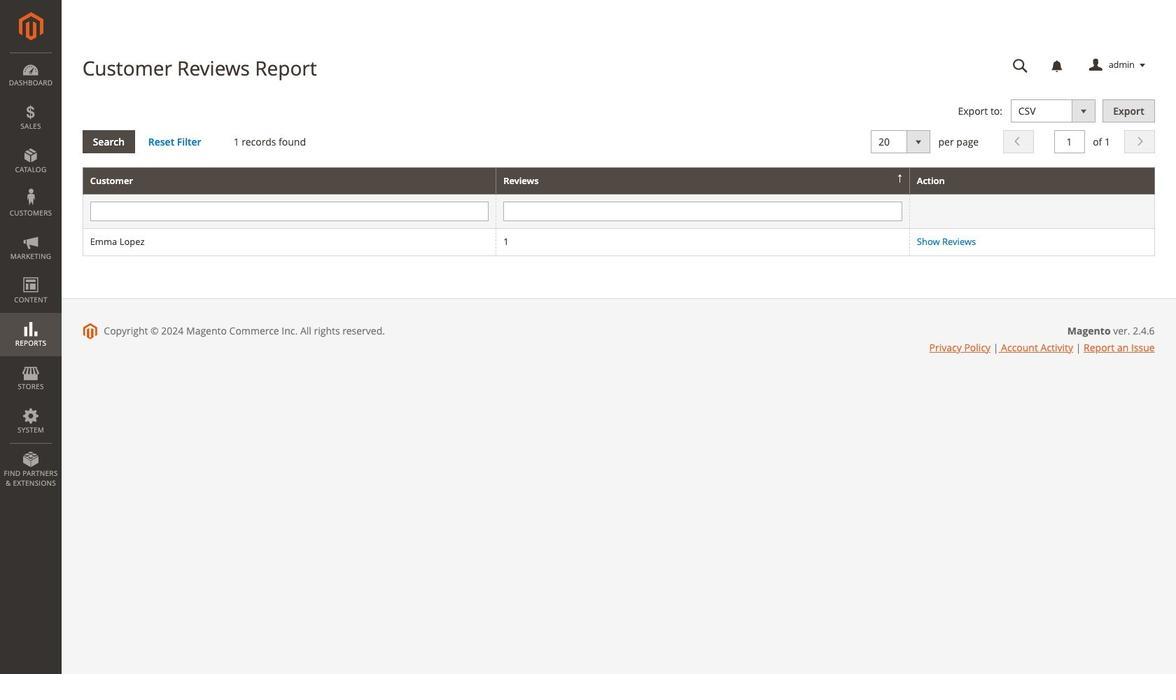 Task type: locate. For each thing, give the bounding box(es) containing it.
None text field
[[1054, 130, 1085, 153]]

menu bar
[[0, 53, 62, 495]]

None text field
[[1003, 53, 1038, 78], [90, 202, 489, 222], [504, 202, 903, 222], [1003, 53, 1038, 78], [90, 202, 489, 222], [504, 202, 903, 222]]

magento admin panel image
[[19, 12, 43, 41]]



